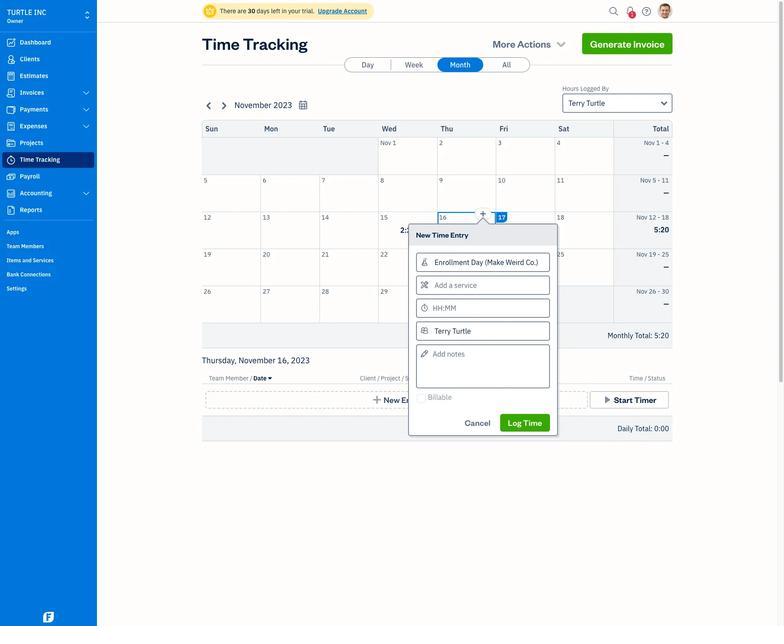 Task type: locate. For each thing, give the bounding box(es) containing it.
17
[[498, 213, 506, 221]]

0 horizontal spatial 11
[[557, 176, 565, 184]]

new
[[416, 230, 431, 239], [384, 395, 400, 405]]

there are 30 days left in your trial. upgrade account
[[220, 7, 367, 15]]

time right log
[[523, 418, 542, 428]]

16,
[[277, 355, 289, 366]]

0 horizontal spatial team
[[7, 243, 20, 250]]

november right "next month" "icon"
[[235, 100, 272, 110]]

0 horizontal spatial 18
[[557, 213, 565, 221]]

18
[[557, 213, 565, 221], [662, 213, 669, 221]]

nov inside nov 26 - 30 —
[[637, 287, 648, 295]]

1 horizontal spatial 4
[[666, 139, 669, 147]]

tue
[[323, 124, 335, 133]]

12 inside nov 12 - 18 5:20
[[649, 213, 657, 221]]

new entry
[[384, 395, 422, 405]]

status
[[648, 374, 666, 382]]

apps link
[[2, 225, 94, 239]]

/ left service
[[402, 374, 404, 382]]

7
[[322, 176, 325, 184]]

upgrade account link
[[316, 7, 367, 15]]

1 vertical spatial 5:20
[[655, 331, 669, 340]]

0 horizontal spatial 26
[[204, 287, 211, 295]]

money image
[[6, 172, 16, 181]]

new right "plus" image
[[384, 395, 400, 405]]

nov for nov 1
[[381, 139, 391, 147]]

6
[[263, 176, 266, 184]]

14 button
[[320, 212, 378, 248]]

time inside 'main' element
[[20, 156, 34, 164]]

new time entry
[[416, 230, 469, 239]]

0 horizontal spatial 4
[[557, 139, 561, 147]]

chevron large down image inside payments link
[[82, 106, 90, 113]]

1 horizontal spatial 19
[[649, 250, 657, 258]]

1 5 from the left
[[204, 176, 207, 184]]

- inside nov 19 - 25 —
[[658, 250, 660, 258]]

items
[[7, 257, 21, 264]]

1 chevron large down image from the top
[[82, 106, 90, 113]]

choose a date image
[[298, 100, 308, 110]]

0 horizontal spatial time tracking
[[20, 156, 60, 164]]

new inside button
[[384, 395, 400, 405]]

november up date
[[239, 355, 276, 366]]

note link
[[430, 374, 444, 382]]

nov down nov 5 - 11 —
[[637, 213, 648, 221]]

total right daily
[[635, 424, 651, 433]]

2 chevron large down image from the top
[[82, 123, 90, 130]]

new right 2:20
[[416, 230, 431, 239]]

monthly total : 5:20
[[608, 331, 669, 340]]

nov down nov 12 - 18 5:20
[[637, 250, 648, 258]]

— inside nov 26 - 30 —
[[664, 299, 669, 308]]

1 for nov 1 - 4 —
[[657, 139, 660, 147]]

— inside nov 1 - 4 —
[[664, 151, 669, 160]]

nov for nov 26 - 30 —
[[637, 287, 648, 295]]

0 vertical spatial entry
[[451, 230, 469, 239]]

/ left status link
[[645, 374, 647, 382]]

nov
[[381, 139, 391, 147], [644, 139, 655, 147], [641, 176, 651, 184], [637, 213, 648, 221], [637, 250, 648, 258], [637, 287, 648, 295]]

1 up nov 5 - 11 —
[[657, 139, 660, 147]]

1 down "wed"
[[393, 139, 396, 147]]

1 horizontal spatial 30
[[439, 287, 447, 295]]

30 right are
[[248, 7, 255, 15]]

0 horizontal spatial 1
[[393, 139, 396, 147]]

0 horizontal spatial 5
[[204, 176, 207, 184]]

items and services
[[7, 257, 54, 264]]

chevron large down image up projects link
[[82, 123, 90, 130]]

Duration text field
[[416, 298, 550, 318]]

28 button
[[320, 286, 378, 323]]

1 — from the top
[[664, 151, 669, 160]]

team inside 'main' element
[[7, 243, 20, 250]]

nov down nov 1 - 4 —
[[641, 176, 651, 184]]

1 horizontal spatial 18
[[662, 213, 669, 221]]

month link
[[438, 58, 483, 72]]

1 4 from the left
[[557, 139, 561, 147]]

: left 0:00
[[651, 424, 653, 433]]

items and services link
[[2, 254, 94, 267]]

nov inside nov 19 - 25 —
[[637, 250, 648, 258]]

new for new time entry
[[416, 230, 431, 239]]

— up nov 26 - 30 —
[[664, 262, 669, 271]]

chevron large down image down estimates link on the top left of the page
[[82, 90, 90, 97]]

main element
[[0, 0, 119, 626]]

— up nov 12 - 18 5:20
[[664, 188, 669, 197]]

0 vertical spatial time tracking
[[202, 33, 308, 54]]

26 down nov 19 - 25 — on the top of the page
[[649, 287, 657, 295]]

inc
[[34, 8, 46, 17]]

2023 left choose a date icon
[[273, 100, 292, 110]]

1 horizontal spatial team
[[209, 374, 224, 382]]

:
[[651, 331, 653, 340], [651, 424, 653, 433]]

nov 1 - 4 —
[[644, 139, 669, 160]]

log time button
[[500, 414, 550, 432]]

project link
[[381, 374, 402, 382]]

— for nov 26 - 30 —
[[664, 299, 669, 308]]

0 vertical spatial 5:20
[[654, 225, 669, 234]]

— up nov 5 - 11 —
[[664, 151, 669, 160]]

november
[[235, 100, 272, 110], [239, 355, 276, 366]]

chevron large down image for accounting
[[82, 190, 90, 197]]

30 inside nov 26 - 30 —
[[662, 287, 669, 295]]

1 12 from the left
[[204, 213, 211, 221]]

client
[[360, 374, 376, 382]]

1 25 from the left
[[557, 250, 565, 258]]

time inside button
[[523, 418, 542, 428]]

19 down nov 12 - 18 5:20
[[649, 250, 657, 258]]

0:00
[[655, 424, 669, 433]]

1 for nov 1
[[393, 139, 396, 147]]

estimates
[[20, 72, 48, 80]]

2 chevron large down image from the top
[[82, 190, 90, 197]]

Add a team member text field
[[417, 322, 549, 340]]

5:20 up nov 19 - 25 — on the top of the page
[[654, 225, 669, 234]]

1 vertical spatial entry
[[402, 395, 422, 405]]

11 down nov 1 - 4 —
[[662, 176, 669, 184]]

0 vertical spatial :
[[651, 331, 653, 340]]

time link
[[629, 374, 645, 382]]

all
[[503, 60, 511, 69]]

2 4 from the left
[[666, 139, 669, 147]]

7 button
[[320, 175, 378, 211]]

tracking down left
[[243, 33, 308, 54]]

- inside nov 26 - 30 —
[[658, 287, 660, 295]]

go to help image
[[640, 5, 654, 18]]

nov 5 - 11 —
[[641, 176, 669, 197]]

1 vertical spatial team
[[209, 374, 224, 382]]

19 down 12 "button"
[[204, 250, 211, 258]]

1 vertical spatial total
[[635, 331, 651, 340]]

2 18 from the left
[[662, 213, 669, 221]]

1 horizontal spatial 11
[[662, 176, 669, 184]]

clients
[[20, 55, 40, 63]]

2 26 from the left
[[649, 287, 657, 295]]

25 down nov 12 - 18 5:20
[[662, 250, 669, 258]]

12 down 5 button
[[204, 213, 211, 221]]

1 horizontal spatial 1
[[631, 11, 634, 18]]

payment image
[[6, 105, 16, 114]]

time tracking link
[[2, 152, 94, 168]]

/ left date
[[250, 374, 253, 382]]

projects link
[[2, 135, 94, 151]]

0 horizontal spatial 30
[[248, 7, 255, 15]]

entry
[[451, 230, 469, 239], [402, 395, 422, 405]]

26 down 19 button
[[204, 287, 211, 295]]

1 inside nov 1 - 4 —
[[657, 139, 660, 147]]

— inside nov 5 - 11 —
[[664, 188, 669, 197]]

— up monthly total : 5:20
[[664, 299, 669, 308]]

3 / from the left
[[402, 374, 404, 382]]

nov up nov 5 - 11 —
[[644, 139, 655, 147]]

1 26 from the left
[[204, 287, 211, 295]]

chevron large down image inside accounting link
[[82, 190, 90, 197]]

1 vertical spatial new
[[384, 395, 400, 405]]

tracking down projects link
[[36, 156, 60, 164]]

0 vertical spatial chevron large down image
[[82, 106, 90, 113]]

20 button
[[261, 249, 319, 285]]

2 19 from the left
[[649, 250, 657, 258]]

actions
[[518, 37, 551, 50]]

1 vertical spatial 2023
[[291, 355, 310, 366]]

november 2023
[[235, 100, 292, 110]]

connections
[[20, 271, 51, 278]]

add a time entry image
[[480, 208, 487, 219]]

2 25 from the left
[[662, 250, 669, 258]]

time tracking inside 'main' element
[[20, 156, 60, 164]]

generate invoice
[[590, 37, 665, 50]]

1 horizontal spatial entry
[[451, 230, 469, 239]]

25 inside button
[[557, 250, 565, 258]]

1 19 from the left
[[204, 250, 211, 258]]

2 : from the top
[[651, 424, 653, 433]]

1 horizontal spatial 5
[[653, 176, 657, 184]]

1 horizontal spatial new
[[416, 230, 431, 239]]

nov 26 - 30 —
[[637, 287, 669, 308]]

chevron large down image up 'reports' link
[[82, 190, 90, 197]]

1 vertical spatial :
[[651, 424, 653, 433]]

4 inside button
[[557, 139, 561, 147]]

0 horizontal spatial tracking
[[36, 156, 60, 164]]

2 5:20 from the top
[[655, 331, 669, 340]]

4 button
[[555, 138, 614, 174]]

1 horizontal spatial 12
[[649, 213, 657, 221]]

chevron large down image for payments
[[82, 106, 90, 113]]

0 horizontal spatial 12
[[204, 213, 211, 221]]

0 horizontal spatial 25
[[557, 250, 565, 258]]

1
[[631, 11, 634, 18], [393, 139, 396, 147], [657, 139, 660, 147]]

- inside nov 5 - 11 —
[[658, 176, 660, 184]]

Add a client or project text field
[[417, 253, 549, 271]]

nov down nov 19 - 25 — on the top of the page
[[637, 287, 648, 295]]

4 — from the top
[[664, 299, 669, 308]]

settings link
[[2, 282, 94, 295]]

1 11 from the left
[[557, 176, 565, 184]]

5 inside nov 5 - 11 —
[[653, 176, 657, 184]]

1 horizontal spatial time tracking
[[202, 33, 308, 54]]

2 horizontal spatial 30
[[662, 287, 669, 295]]

18 down nov 5 - 11 —
[[662, 213, 669, 221]]

2 — from the top
[[664, 188, 669, 197]]

—
[[664, 151, 669, 160], [664, 188, 669, 197], [664, 262, 669, 271], [664, 299, 669, 308]]

chevron large down image
[[82, 90, 90, 97], [82, 123, 90, 130]]

total right monthly
[[635, 331, 651, 340]]

status link
[[648, 374, 666, 382]]

2 horizontal spatial 1
[[657, 139, 660, 147]]

0 horizontal spatial new
[[384, 395, 400, 405]]

1 18 from the left
[[557, 213, 565, 221]]

2 5 from the left
[[653, 176, 657, 184]]

26 inside nov 26 - 30 —
[[649, 287, 657, 295]]

/ right client
[[378, 374, 380, 382]]

11 inside nov 5 - 11 —
[[662, 176, 669, 184]]

by
[[602, 85, 609, 93]]

18 inside 18 'button'
[[557, 213, 565, 221]]

4 / from the left
[[645, 374, 647, 382]]

1 : from the top
[[651, 331, 653, 340]]

- inside nov 12 - 18 5:20
[[658, 213, 660, 221]]

nov inside nov 1 - 4 —
[[644, 139, 655, 147]]

- for nov 12 - 18 5:20
[[658, 213, 660, 221]]

timer
[[635, 395, 657, 405]]

team down thursday,
[[209, 374, 224, 382]]

2023
[[273, 100, 292, 110], [291, 355, 310, 366]]

9
[[439, 176, 443, 184]]

— for nov 1 - 4 —
[[664, 151, 669, 160]]

1 chevron large down image from the top
[[82, 90, 90, 97]]

5:20 down nov 26 - 30 —
[[655, 331, 669, 340]]

sun
[[205, 124, 218, 133]]

22 button
[[379, 249, 437, 285]]

team for team member /
[[209, 374, 224, 382]]

1 inside button
[[393, 139, 396, 147]]

1 vertical spatial chevron large down image
[[82, 190, 90, 197]]

- inside nov 1 - 4 —
[[662, 139, 664, 147]]

team down apps at the left of page
[[7, 243, 20, 250]]

25 down 18 'button'
[[557, 250, 565, 258]]

nov inside button
[[381, 139, 391, 147]]

Add a service text field
[[417, 276, 549, 294]]

generate invoice button
[[582, 33, 673, 54]]

2 vertical spatial total
[[635, 424, 651, 433]]

12
[[204, 213, 211, 221], [649, 213, 657, 221]]

fri
[[500, 124, 508, 133]]

— for nov 19 - 25 —
[[664, 262, 669, 271]]

12 down nov 5 - 11 —
[[649, 213, 657, 221]]

30 down 23 button
[[439, 287, 447, 295]]

2
[[439, 139, 443, 147]]

30 down nov 19 - 25 — on the top of the page
[[662, 287, 669, 295]]

chevron large down image down invoices link
[[82, 106, 90, 113]]

2 11 from the left
[[662, 176, 669, 184]]

26 button
[[202, 286, 261, 323]]

thursday, november 16, 2023
[[202, 355, 310, 366]]

0 vertical spatial team
[[7, 243, 20, 250]]

day
[[362, 60, 374, 69]]

report image
[[6, 206, 16, 215]]

chevron large down image inside expenses "link"
[[82, 123, 90, 130]]

time
[[202, 33, 240, 54], [20, 156, 34, 164], [432, 230, 449, 239], [629, 374, 643, 382], [523, 418, 542, 428]]

chart image
[[6, 189, 16, 198]]

30
[[248, 7, 255, 15], [439, 287, 447, 295], [662, 287, 669, 295]]

time tracking down projects link
[[20, 156, 60, 164]]

time right timer image
[[20, 156, 34, 164]]

nov inside nov 12 - 18 5:20
[[637, 213, 648, 221]]

11 down 4 button
[[557, 176, 565, 184]]

0 horizontal spatial entry
[[402, 395, 422, 405]]

— inside nov 19 - 25 —
[[664, 262, 669, 271]]

nov down "wed"
[[381, 139, 391, 147]]

1 horizontal spatial 25
[[662, 250, 669, 258]]

18 down 11 button
[[557, 213, 565, 221]]

1 vertical spatial tracking
[[36, 156, 60, 164]]

nov inside nov 5 - 11 —
[[641, 176, 651, 184]]

2023 right 16,
[[291, 355, 310, 366]]

1 5:20 from the top
[[654, 225, 669, 234]]

2 12 from the left
[[649, 213, 657, 221]]

total up nov 1 - 4 —
[[653, 124, 669, 133]]

timer image
[[6, 156, 16, 164]]

1 horizontal spatial 26
[[649, 287, 657, 295]]

1 vertical spatial chevron large down image
[[82, 123, 90, 130]]

time left status link
[[629, 374, 643, 382]]

8
[[381, 176, 384, 184]]

1 horizontal spatial tracking
[[243, 33, 308, 54]]

0 horizontal spatial 19
[[204, 250, 211, 258]]

- for nov 19 - 25 —
[[658, 250, 660, 258]]

0 vertical spatial new
[[416, 230, 431, 239]]

-
[[662, 139, 664, 147], [658, 176, 660, 184], [658, 213, 660, 221], [658, 250, 660, 258], [658, 287, 660, 295]]

: right monthly
[[651, 331, 653, 340]]

0 vertical spatial total
[[653, 124, 669, 133]]

5:20
[[654, 225, 669, 234], [655, 331, 669, 340]]

3 — from the top
[[664, 262, 669, 271]]

tracking
[[243, 33, 308, 54], [36, 156, 60, 164]]

0 vertical spatial chevron large down image
[[82, 90, 90, 97]]

- for nov 5 - 11 —
[[658, 176, 660, 184]]

chevron large down image
[[82, 106, 90, 113], [82, 190, 90, 197]]

1 vertical spatial time tracking
[[20, 156, 60, 164]]

time tracking down days
[[202, 33, 308, 54]]

1 left go to help image at the right top
[[631, 11, 634, 18]]

expenses link
[[2, 119, 94, 134]]



Task type: describe. For each thing, give the bounding box(es) containing it.
30 inside "button"
[[439, 287, 447, 295]]

terry turtle button
[[563, 93, 673, 113]]

cancel button
[[457, 414, 499, 432]]

team for team members
[[7, 243, 20, 250]]

thu
[[441, 124, 453, 133]]

week link
[[391, 58, 437, 72]]

member
[[226, 374, 249, 382]]

13
[[263, 213, 270, 221]]

next month image
[[219, 100, 229, 110]]

nov for nov 5 - 11 —
[[641, 176, 651, 184]]

estimate image
[[6, 72, 16, 81]]

29
[[381, 287, 388, 295]]

invoice
[[634, 37, 665, 50]]

14
[[322, 213, 329, 221]]

30 button
[[438, 286, 496, 323]]

: for daily total
[[651, 424, 653, 433]]

client image
[[6, 55, 16, 64]]

projects
[[20, 139, 43, 147]]

daily total : 0:00
[[618, 424, 669, 433]]

start timer
[[614, 395, 657, 405]]

cancel
[[465, 418, 491, 428]]

19 inside button
[[204, 250, 211, 258]]

payroll
[[20, 172, 40, 180]]

invoices
[[20, 89, 44, 97]]

expenses
[[20, 122, 47, 130]]

2 / from the left
[[378, 374, 380, 382]]

8 button
[[379, 175, 437, 211]]

Add notes text field
[[416, 344, 550, 388]]

wed
[[382, 124, 397, 133]]

bank connections
[[7, 271, 51, 278]]

reports
[[20, 206, 42, 214]]

services
[[33, 257, 54, 264]]

thursday,
[[202, 355, 237, 366]]

project image
[[6, 139, 16, 148]]

crown image
[[205, 6, 215, 16]]

0 vertical spatial tracking
[[243, 33, 308, 54]]

turtle
[[587, 99, 605, 108]]

12 inside "button"
[[204, 213, 211, 221]]

nov for nov 1 - 4 —
[[644, 139, 655, 147]]

daily
[[618, 424, 633, 433]]

days
[[257, 7, 270, 15]]

total for daily total
[[635, 424, 651, 433]]

16 button
[[438, 212, 496, 248]]

10
[[498, 176, 506, 184]]

1 button
[[623, 2, 638, 20]]

payments link
[[2, 102, 94, 118]]

payments
[[20, 105, 48, 113]]

: for monthly total
[[651, 331, 653, 340]]

freshbooks image
[[41, 612, 56, 623]]

- for nov 26 - 30 —
[[658, 287, 660, 295]]

payroll link
[[2, 169, 94, 185]]

time down there
[[202, 33, 240, 54]]

all link
[[484, 58, 530, 72]]

more
[[493, 37, 516, 50]]

bank
[[7, 271, 19, 278]]

10 button
[[496, 175, 555, 211]]

previous month image
[[204, 100, 214, 110]]

generate
[[590, 37, 632, 50]]

total for monthly total
[[635, 331, 651, 340]]

nov 19 - 25 —
[[637, 250, 669, 271]]

5 button
[[202, 175, 261, 211]]

23
[[439, 250, 447, 258]]

are
[[238, 7, 246, 15]]

day link
[[345, 58, 391, 72]]

11 button
[[555, 175, 614, 211]]

nov for nov 19 - 25 —
[[637, 250, 648, 258]]

23 button
[[438, 249, 496, 285]]

expense image
[[6, 122, 16, 131]]

18 inside nov 12 - 18 5:20
[[662, 213, 669, 221]]

week
[[405, 60, 423, 69]]

plus image
[[372, 396, 382, 404]]

24
[[498, 250, 506, 258]]

4 inside nov 1 - 4 —
[[666, 139, 669, 147]]

chevron large down image for invoices
[[82, 90, 90, 97]]

team members link
[[2, 239, 94, 253]]

3:00
[[518, 226, 533, 235]]

project
[[381, 374, 400, 382]]

entry inside button
[[402, 395, 422, 405]]

1 inside dropdown button
[[631, 11, 634, 18]]

time down 16
[[432, 230, 449, 239]]

0 vertical spatial 2023
[[273, 100, 292, 110]]

tracking inside 'main' element
[[36, 156, 60, 164]]

5 inside button
[[204, 176, 207, 184]]

chevrondown image
[[555, 37, 567, 50]]

chevron large down image for expenses
[[82, 123, 90, 130]]

trial.
[[302, 7, 315, 15]]

invoice image
[[6, 89, 16, 97]]

new for new entry
[[384, 395, 400, 405]]

11 inside button
[[557, 176, 565, 184]]

27 button
[[261, 286, 319, 323]]

dashboard image
[[6, 38, 16, 47]]

invoices link
[[2, 85, 94, 101]]

2:20
[[400, 226, 415, 235]]

start timer button
[[590, 391, 669, 409]]

bank connections link
[[2, 268, 94, 281]]

month
[[450, 60, 471, 69]]

nov for nov 12 - 18 5:20
[[637, 213, 648, 221]]

hours logged by
[[563, 85, 609, 93]]

26 inside "button"
[[204, 287, 211, 295]]

- for nov 1 - 4 —
[[662, 139, 664, 147]]

1 vertical spatial november
[[239, 355, 276, 366]]

— for nov 5 - 11 —
[[664, 188, 669, 197]]

13 button
[[261, 212, 319, 248]]

turtle
[[7, 8, 32, 17]]

21 button
[[320, 249, 378, 285]]

20
[[263, 250, 270, 258]]

team member /
[[209, 374, 253, 382]]

sat
[[559, 124, 570, 133]]

reports link
[[2, 202, 94, 218]]

nov 12 - 18 5:20
[[637, 213, 669, 234]]

upgrade
[[318, 7, 342, 15]]

members
[[21, 243, 44, 250]]

dashboard link
[[2, 35, 94, 51]]

accounting
[[20, 189, 52, 197]]

estimates link
[[2, 68, 94, 84]]

log
[[508, 418, 522, 428]]

1 / from the left
[[250, 374, 253, 382]]

3
[[498, 139, 502, 147]]

nov 1 button
[[379, 138, 437, 174]]

left
[[271, 7, 280, 15]]

play image
[[603, 396, 613, 404]]

0 vertical spatial november
[[235, 100, 272, 110]]

5:20 inside nov 12 - 18 5:20
[[654, 225, 669, 234]]

in
[[282, 7, 287, 15]]

2 button
[[438, 138, 496, 174]]

date link
[[253, 374, 272, 382]]

dashboard
[[20, 38, 51, 46]]

25 inside nov 19 - 25 —
[[662, 250, 669, 258]]

caretdown image
[[268, 375, 272, 382]]

16
[[439, 213, 447, 221]]

21
[[322, 250, 329, 258]]

19 inside nov 19 - 25 —
[[649, 250, 657, 258]]

search image
[[607, 5, 621, 18]]



Task type: vqa. For each thing, say whether or not it's contained in the screenshot.
"8" "button"
yes



